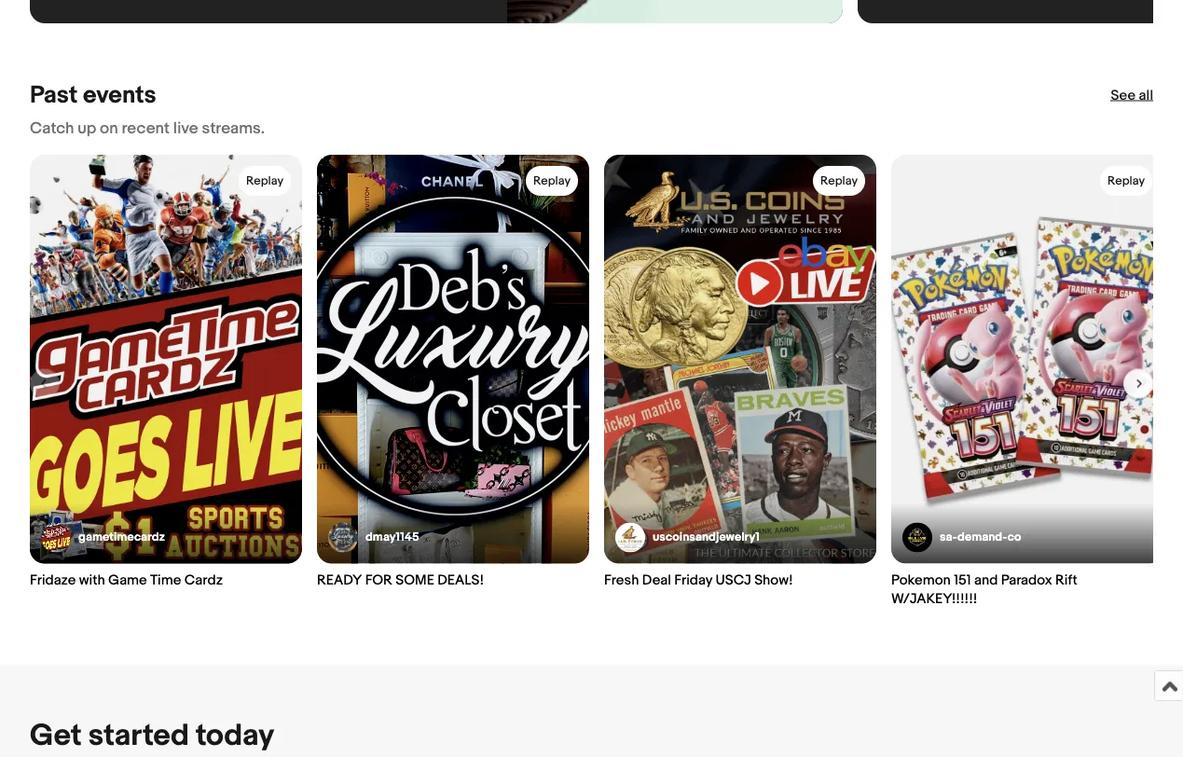 Task type: describe. For each thing, give the bounding box(es) containing it.
past events
[[30, 81, 156, 110]]

w/jakey!!!!!!
[[892, 591, 978, 607]]

2 replay from the left
[[533, 173, 571, 188]]

all
[[1139, 87, 1154, 103]]

sa demand co image
[[903, 523, 933, 552]]

dmay1145 link
[[328, 523, 419, 552]]

uscoinsandjewelry1 image
[[616, 523, 645, 552]]

for
[[365, 572, 392, 589]]

replay for rift
[[1108, 173, 1145, 188]]

on
[[100, 119, 118, 138]]

talkin' kyx with 💸joe bank$💸 image
[[507, 0, 843, 23]]

friday
[[675, 572, 713, 589]]

sa-
[[940, 530, 958, 545]]

streams.
[[202, 119, 265, 138]]

get started today
[[30, 718, 274, 754]]

show!
[[755, 572, 793, 589]]

fridaze with game time cardz
[[30, 572, 223, 589]]

gametimecardz image
[[41, 523, 71, 552]]

co
[[1008, 530, 1022, 545]]

see
[[1111, 87, 1136, 103]]

and
[[975, 572, 998, 589]]

events
[[83, 81, 156, 110]]

up
[[78, 119, 96, 138]]

fresh
[[604, 572, 639, 589]]

pokemon 151 and paradox rift w/jakey!!!!!!
[[892, 572, 1078, 607]]

recent
[[122, 119, 170, 138]]

gametimecardz link
[[41, 523, 165, 552]]

sa-demand-co
[[940, 530, 1022, 545]]

deals!
[[438, 572, 484, 589]]

ready
[[317, 572, 362, 589]]

fresh deal friday uscj show!
[[604, 572, 793, 589]]

pokemon
[[892, 572, 951, 589]]

ready for some deals!
[[317, 572, 484, 589]]

sa-demand-co link
[[903, 523, 1022, 552]]

with
[[79, 572, 105, 589]]



Task type: vqa. For each thing, say whether or not it's contained in the screenshot.
See all
yes



Task type: locate. For each thing, give the bounding box(es) containing it.
151
[[954, 572, 971, 589]]

4 replay from the left
[[1108, 173, 1145, 188]]

time
[[150, 572, 181, 589]]

catch up on recent live streams.
[[30, 119, 265, 138]]

1 replay from the left
[[246, 173, 284, 188]]

today
[[196, 718, 274, 754]]

cardz
[[184, 572, 223, 589]]

live
[[173, 119, 198, 138]]

3 replay from the left
[[821, 173, 858, 188]]

rift
[[1056, 572, 1078, 589]]

dmay1145 image
[[328, 523, 358, 552]]

deal
[[642, 572, 671, 589]]

replay for cardz
[[246, 173, 284, 188]]

replay for show!
[[821, 173, 858, 188]]

replay
[[246, 173, 284, 188], [533, 173, 571, 188], [821, 173, 858, 188], [1108, 173, 1145, 188]]

demand-
[[958, 530, 1008, 545]]

gametimecardz
[[78, 530, 165, 545]]

catch
[[30, 119, 74, 138]]

some
[[396, 572, 434, 589]]

get
[[30, 718, 82, 754]]

game
[[108, 572, 147, 589]]

dmay1145
[[366, 530, 419, 545]]

see all
[[1111, 87, 1154, 103]]

uscoinsandjewelry1
[[653, 530, 760, 545]]

uscj
[[716, 572, 751, 589]]

past
[[30, 81, 78, 110]]

started
[[88, 718, 189, 754]]

see all link
[[1111, 86, 1154, 104]]

uscoinsandjewelry1 link
[[616, 523, 760, 552]]

fridaze
[[30, 572, 76, 589]]

paradox
[[1001, 572, 1053, 589]]



